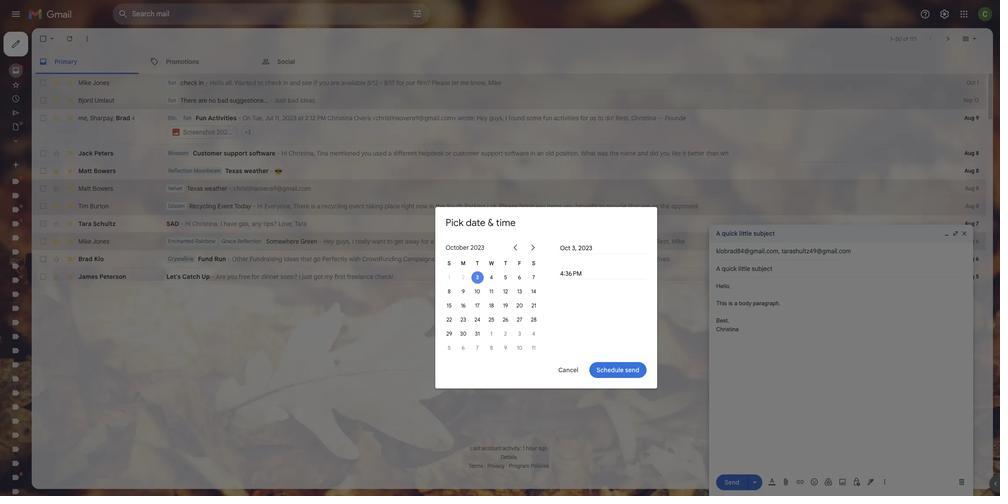 Task type: describe. For each thing, give the bounding box(es) containing it.
1 ... from the left
[[559, 255, 564, 263]]

1 inside last account activity: 1 hour ago details terms · privacy · program policies
[[523, 445, 525, 452]]

runs,
[[446, 255, 461, 263]]

jack
[[78, 149, 93, 157]]

6 nov cell
[[457, 341, 471, 355]]

no conversations selected
[[467, 304, 552, 313]]

date
[[466, 217, 486, 228]]

program policies link
[[509, 463, 549, 469]]

blossom
[[168, 150, 189, 156]]

lot.
[[487, 202, 498, 210]]

2 ... from the left
[[626, 255, 631, 263]]

8/12
[[367, 79, 378, 87]]

w
[[489, 260, 494, 267]]

important according to google magic. switch for crystalline
[[65, 255, 74, 263]]

1 inside 1 oct cell
[[449, 274, 451, 281]]

15 oct cell
[[443, 299, 457, 313]]

row containing jack peters
[[32, 145, 987, 162]]

us
[[590, 114, 597, 122]]

2 s column header from the left
[[527, 256, 541, 270]]

what
[[581, 149, 596, 157]]

2023 inside no conversations selected main content
[[283, 114, 297, 122]]

6 up aug 5
[[977, 256, 980, 262]]

etc.
[[168, 115, 177, 121]]

0 vertical spatial best,
[[616, 114, 630, 122]]

a left field
[[588, 237, 591, 245]]

8 inside cell
[[448, 288, 451, 295]]

velvet
[[168, 185, 183, 192]]

cell inside no conversations selected main content
[[167, 114, 943, 140]]

you right are
[[227, 273, 237, 281]]

to left 'get'
[[387, 237, 393, 245]]

1 vertical spatial reflection
[[238, 238, 262, 245]]

18
[[489, 302, 494, 309]]

now
[[416, 202, 428, 210]]

21 oct cell
[[527, 299, 541, 313]]

13 oct cell
[[513, 285, 527, 299]]

1 vertical spatial guys,
[[336, 237, 351, 245]]

wh
[[721, 149, 729, 157]]

schultz
[[93, 220, 116, 228]]

s for first the s column header
[[448, 260, 451, 267]]

drives.
[[653, 255, 672, 263]]

james peterson
[[78, 273, 126, 281]]

aug for somewhere green - hey guys, i really want to get away for a few days or a week or so. i just want to go frolicking in a field that's very green. best, mike
[[966, 238, 975, 245]]

31 oct cell
[[471, 327, 485, 341]]

october 2023 row
[[443, 239, 541, 256]]

catch
[[182, 273, 200, 281]]

30
[[460, 330, 467, 337]]

ago
[[539, 445, 548, 452]]

0 horizontal spatial just
[[302, 273, 312, 281]]

6 left 0.11
[[462, 345, 465, 351]]

reflection inside reflection moonbeam texas weather
[[168, 167, 192, 174]]

2 want from the left
[[523, 237, 536, 245]]

a left few
[[431, 237, 434, 245]]

2 vertical spatial are
[[642, 202, 651, 210]]

on
[[652, 202, 659, 210]]

7 for 7 oct cell
[[533, 274, 536, 281]]

15 inside cell
[[447, 302, 452, 309]]

1 vertical spatial that
[[301, 255, 312, 263]]

moonbeam
[[194, 167, 221, 174]]

0 horizontal spatial there
[[181, 96, 197, 104]]

6 down aug 7
[[977, 238, 980, 245]]

mike right know,
[[489, 79, 502, 87]]

31
[[475, 330, 480, 337]]

2 horizontal spatial and
[[638, 149, 649, 157]]

jones for somewhere
[[93, 237, 109, 245]]

1 vertical spatial brad
[[78, 255, 93, 263]]

« button
[[511, 243, 520, 252]]

fun for fun there are no bad suggestions... - just bad ideas
[[168, 97, 176, 104]]

you right items
[[564, 202, 574, 210]]

17 oct cell
[[471, 299, 485, 313]]

t-
[[570, 255, 576, 263]]

8 for weather
[[977, 167, 980, 174]]

for left the "us"
[[581, 114, 589, 122]]

in right the now
[[430, 202, 434, 210]]

m column header
[[457, 256, 471, 270]]

1 t column header from the left
[[471, 256, 485, 270]]

2 · from the left
[[507, 463, 508, 469]]

8 for today
[[977, 203, 980, 209]]

selected
[[524, 304, 552, 313]]

0 horizontal spatial christina,
[[192, 220, 219, 228]]

ideas
[[284, 255, 299, 263]]

2 gb from the left
[[508, 343, 516, 351]]

7 inside no conversations selected main content
[[977, 220, 980, 227]]

have
[[224, 220, 237, 228]]

away
[[405, 237, 420, 245]]

hi for hi everyone, there is a recycling event taking place right now in the south parking lot. please bring any items you brought to recycle that are on the approved
[[257, 202, 263, 210]]

mike jones for fun
[[78, 79, 109, 87]]

blossom customer support software - hi christina, tina mentioned you used a different helpdesk or customer support software in an old position. what was the name and did you like it better than wh
[[168, 149, 729, 157]]

26
[[503, 316, 509, 323]]

pick date & time dialog
[[435, 207, 658, 389]]

different
[[394, 149, 417, 157]]

get
[[395, 237, 404, 245]]

helpdesk
[[419, 149, 444, 157]]

0 vertical spatial are
[[331, 79, 340, 87]]

2 nov cell
[[499, 327, 513, 341]]

1 vertical spatial used
[[518, 343, 531, 351]]

0 vertical spatial that
[[629, 202, 640, 210]]

settings image
[[940, 9, 951, 19]]

fun for fun
[[183, 115, 191, 121]]

i right so. in the top of the page
[[508, 237, 510, 245]]

1 vertical spatial hey
[[324, 237, 335, 245]]

no
[[467, 304, 476, 313]]

1 horizontal spatial just
[[511, 237, 521, 245]]

😎 image
[[275, 168, 282, 175]]

2 oct cell
[[457, 270, 471, 285]]

sad - hi christina, i have gas, any tips? love, tara
[[167, 220, 307, 228]]

aug 8 for christinaovera9@gmail.com
[[966, 185, 980, 192]]

important according to google magic. switch for reflection
[[65, 167, 74, 175]]

klo
[[94, 255, 104, 263]]

a left week
[[470, 237, 473, 245]]

in left an at the right of the page
[[531, 149, 536, 157]]

pm
[[317, 114, 326, 122]]

1 inside 1 nov cell
[[491, 330, 493, 337]]

17
[[475, 302, 480, 309]]

privacy link
[[488, 463, 505, 469]]

tara schultz
[[78, 220, 116, 228]]

it
[[683, 149, 687, 157]]

terms link
[[469, 463, 484, 469]]

account
[[482, 445, 502, 452]]

1 horizontal spatial or
[[462, 237, 468, 245]]

12 oct cell
[[499, 285, 513, 299]]

aug 8 for hi everyone, there is a recycling event taking place right now in the south parking lot. please bring any items you brought to recycle that are on the approved
[[966, 203, 980, 209]]

than
[[707, 149, 720, 157]]

0 horizontal spatial go
[[314, 255, 321, 263]]

aug for glisten recycling event today - hi everyone, there is a recycling event taking place right now in the south parking lot. please bring any items you brought to recycle that are on the approved
[[966, 203, 976, 209]]

tina
[[317, 149, 329, 157]]

just
[[275, 96, 287, 104]]

5 for 5 nov cell
[[448, 345, 451, 351]]

in left field
[[581, 237, 586, 245]]

tim burton
[[78, 202, 109, 210]]

15 inside no conversations selected main content
[[500, 343, 506, 351]]

to right the "us"
[[598, 114, 604, 122]]

2 for '2 nov' cell
[[505, 330, 507, 337]]

Time field
[[560, 269, 646, 278]]

2 support from the left
[[481, 149, 503, 157]]

f column header
[[513, 256, 527, 270]]

bowers for moonbeam
[[94, 167, 116, 175]]

older image
[[945, 34, 953, 43]]

terms
[[469, 463, 484, 469]]

to right » button
[[538, 237, 543, 245]]

for right the free at the bottom left of the page
[[252, 273, 260, 281]]

in up just
[[284, 79, 288, 87]]

29 oct cell
[[443, 327, 457, 341]]

aug 6 for crystalline fund run - other fundraising ideas that go perfectly with crowdfunding campaigns for runs, walks, and rides - matching gifts. ... - t-shirt fundraising. ... - shoe drives.
[[965, 256, 980, 262]]

1 s column header from the left
[[443, 256, 457, 270]]

23
[[461, 316, 467, 323]]

you right did
[[661, 149, 671, 157]]

3 for 3 oct cell
[[476, 274, 479, 281]]

program
[[509, 463, 530, 469]]

peters
[[94, 149, 113, 157]]

aug 8 for hi christina, tina mentioned you used a different helpdesk or customer support software in an old position. what was the name and did you like it better than wh
[[965, 150, 980, 156]]

21
[[532, 302, 537, 309]]

5 for 5 oct cell
[[504, 274, 507, 281]]

pick
[[446, 217, 464, 228]]

0 horizontal spatial are
[[198, 96, 207, 104]]

<christinaovera9@gmail.com>
[[373, 114, 457, 122]]

bjord
[[78, 96, 93, 104]]

» button
[[529, 243, 538, 252]]

9 for '9 oct' cell
[[462, 288, 465, 295]]

11 oct cell
[[485, 285, 499, 299]]

11 for "11 oct" 'cell'
[[490, 288, 494, 295]]

wanted
[[235, 79, 256, 87]]

oct 1
[[968, 79, 980, 86]]

14
[[532, 288, 537, 295]]

2 t column header from the left
[[499, 256, 513, 270]]

refresh image
[[65, 34, 74, 43]]

1 horizontal spatial there
[[294, 202, 310, 210]]

0 vertical spatial christina,
[[289, 149, 316, 157]]

social tab
[[255, 49, 366, 74]]

26 oct cell
[[499, 313, 513, 327]]

in left "hello"
[[199, 79, 204, 87]]

mike jones for somewhere
[[78, 237, 109, 245]]

aug 6 for somewhere green - hey guys, i really want to get away for a few days or a week or so. i just want to go frolicking in a field that's very green. best, mike
[[966, 238, 980, 245]]

23 oct cell
[[457, 313, 471, 327]]

1 check from the left
[[181, 79, 198, 87]]

christinaovera9@gmail.com
[[234, 185, 311, 193]]

my
[[325, 273, 333, 281]]

hey inside cell
[[477, 114, 488, 122]]

love,
[[279, 220, 294, 228]]

row containing bjord umlaut
[[32, 92, 987, 109]]

available
[[341, 79, 366, 87]]

our
[[406, 79, 416, 87]]

row containing tim burton
[[32, 197, 987, 215]]

you right the mentioned
[[362, 149, 372, 157]]

advanced search options image
[[409, 5, 426, 22]]

1 vertical spatial best,
[[657, 237, 671, 245]]

1 horizontal spatial the
[[610, 149, 619, 157]]

3 nov cell
[[513, 327, 527, 341]]

fundraising.
[[591, 255, 625, 263]]

27 oct cell
[[513, 313, 527, 327]]

so.
[[498, 237, 506, 245]]

gifts.
[[543, 255, 558, 263]]

matt for moonbeam
[[78, 167, 92, 175]]

9 nov cell
[[499, 341, 513, 355]]

1 · from the left
[[485, 463, 486, 469]]

m
[[461, 260, 466, 267]]

1 support from the left
[[224, 149, 248, 157]]

0 vertical spatial me
[[461, 79, 469, 87]]

a right 'is'
[[317, 202, 321, 210]]

3 oct cell
[[471, 270, 485, 285]]

everyone,
[[265, 202, 292, 210]]

12 inside 12 oct cell
[[504, 288, 508, 295]]

bowers for texas
[[93, 185, 113, 193]]

2 horizontal spatial or
[[491, 237, 497, 245]]

glisten recycling event today - hi everyone, there is a recycling event taking place right now in the south parking lot. please bring any items you brought to recycle that are on the approved
[[168, 202, 698, 210]]

aug for velvet texas weather - christinaovera9@gmail.com
[[966, 185, 976, 192]]

0 horizontal spatial weather
[[205, 185, 228, 193]]

0 horizontal spatial hi
[[185, 220, 191, 228]]

better
[[688, 149, 705, 157]]

w column header
[[485, 256, 499, 270]]

i left really
[[353, 237, 354, 245]]

1 want from the left
[[372, 237, 386, 245]]

0 horizontal spatial and
[[290, 79, 301, 87]]

tim
[[78, 202, 88, 210]]

fundraising
[[250, 255, 283, 263]]

0 vertical spatial brad
[[116, 114, 130, 122]]

1 oct cell
[[443, 270, 457, 285]]

few
[[436, 237, 446, 245]]

2 bad from the left
[[288, 96, 299, 104]]

crystalline fund run - other fundraising ideas that go perfectly with crowdfunding campaigns for runs, walks, and rides - matching gifts. ... - t-shirt fundraising. ... - shoe drives.
[[168, 255, 672, 263]]

ideas
[[300, 96, 315, 104]]

let's
[[167, 273, 181, 281]]

i left found
[[506, 114, 507, 122]]

5 oct cell
[[499, 270, 513, 285]]

me , sharpay , brad 4
[[78, 114, 135, 122]]

20
[[517, 302, 523, 309]]

do!
[[606, 114, 615, 122]]



Task type: vqa. For each thing, say whether or not it's contained in the screenshot.


Task type: locate. For each thing, give the bounding box(es) containing it.
1 horizontal spatial s
[[533, 260, 536, 267]]

0 vertical spatial bowers
[[94, 167, 116, 175]]

0 vertical spatial matt bowers
[[78, 167, 116, 175]]

grid containing s
[[443, 256, 541, 355]]

10 inside cell
[[475, 288, 481, 295]]

mike up bjord
[[78, 79, 91, 87]]

2 , from the left
[[113, 114, 114, 122]]

guys, up perfectly
[[336, 237, 351, 245]]

6 important according to google magic. switch from the top
[[65, 237, 74, 246]]

5
[[977, 273, 980, 280], [504, 274, 507, 281], [448, 345, 451, 351]]

primary
[[55, 57, 77, 65]]

1 horizontal spatial 2023
[[471, 243, 485, 251]]

1 horizontal spatial guys,
[[490, 114, 504, 122]]

4 for '4 nov' cell in the right of the page
[[533, 330, 536, 337]]

october
[[446, 243, 469, 251]]

parking
[[465, 202, 486, 210]]

an
[[537, 149, 544, 157]]

check down "promotions"
[[181, 79, 198, 87]]

fun activities - on tue, jul 11, 2023 at 2:12 pm christina overa <christinaovera9@gmail.com> wrote: hey guys, i found some fun activities for us to do! best, christina -- founde
[[196, 114, 687, 122]]

for
[[397, 79, 405, 87], [581, 114, 589, 122], [421, 237, 429, 245], [436, 255, 444, 263], [252, 273, 260, 281]]

8 row from the top
[[32, 215, 987, 233]]

8
[[977, 150, 980, 156], [977, 167, 980, 174], [977, 185, 980, 192], [977, 203, 980, 209], [448, 288, 451, 295], [490, 345, 493, 351]]

11 inside cell
[[532, 345, 536, 351]]

1 vertical spatial 2
[[505, 330, 507, 337]]

0 vertical spatial 3
[[476, 274, 479, 281]]

tips?
[[263, 220, 277, 228]]

row
[[32, 74, 987, 92], [32, 92, 987, 109], [32, 109, 987, 145], [32, 145, 987, 162], [32, 162, 987, 180], [32, 180, 987, 197], [32, 197, 987, 215], [32, 215, 987, 233], [32, 233, 987, 250], [32, 250, 987, 268], [32, 268, 987, 285]]

13
[[518, 288, 522, 295]]

hi up 😎 icon
[[282, 149, 287, 157]]

hi right today on the top left
[[257, 202, 263, 210]]

0 horizontal spatial texas
[[187, 185, 203, 193]]

follow link to manage storage image
[[535, 343, 544, 351]]

10 down 3 nov cell
[[517, 345, 523, 351]]

1 horizontal spatial christina,
[[289, 149, 316, 157]]

matt bowers for moonbeam
[[78, 167, 116, 175]]

software left an at the right of the page
[[505, 149, 529, 157]]

bjord umlaut
[[78, 96, 114, 104]]

2 matt from the top
[[78, 185, 91, 193]]

0 horizontal spatial 10
[[475, 288, 481, 295]]

fun for fun check in - hello all, wanted to check in and see if you are available 8/12 - 8/17 for our film? please let me know, mike
[[168, 79, 176, 86]]

1 right oct
[[978, 79, 980, 86]]

5 row from the top
[[32, 162, 987, 180]]

october 2023
[[446, 243, 485, 251]]

promotions tab
[[143, 49, 254, 74]]

that
[[629, 202, 640, 210], [301, 255, 312, 263]]

1 vertical spatial any
[[252, 220, 262, 228]]

jones up klo
[[93, 237, 109, 245]]

row containing brad klo
[[32, 250, 987, 268]]

· right terms link
[[485, 463, 486, 469]]

0 horizontal spatial the
[[436, 202, 445, 210]]

1 matt bowers from the top
[[78, 167, 116, 175]]

important according to google magic. switch
[[65, 149, 74, 158], [65, 167, 74, 175], [65, 184, 74, 193], [65, 202, 74, 211], [65, 219, 74, 228], [65, 237, 74, 246], [65, 255, 74, 263], [65, 272, 74, 281]]

3 row from the top
[[32, 109, 987, 145]]

4 row from the top
[[32, 145, 987, 162]]

2 down m column header
[[462, 274, 465, 281]]

no conversations selected main content
[[32, 28, 994, 496]]

1 left hour
[[523, 445, 525, 452]]

s column header left "m"
[[443, 256, 457, 270]]

velvet texas weather - christinaovera9@gmail.com
[[168, 185, 311, 193]]

1 vertical spatial important because it matched one of your importance filters. switch
[[65, 96, 74, 105]]

18 oct cell
[[485, 299, 499, 313]]

row containing me
[[32, 109, 987, 145]]

10 row from the top
[[32, 250, 987, 268]]

gas,
[[239, 220, 250, 228]]

0 vertical spatial go
[[545, 237, 552, 245]]

christina right pm
[[328, 114, 353, 122]]

7 oct cell
[[527, 270, 541, 285]]

9 right of
[[504, 345, 507, 351]]

2 t from the left
[[504, 260, 508, 267]]

important according to google magic. switch for glisten
[[65, 202, 74, 211]]

important mainly because you often read messages with this label. switch
[[65, 114, 74, 122]]

christina left founde
[[632, 114, 657, 122]]

1 bad from the left
[[218, 96, 228, 104]]

schedule send button
[[590, 362, 647, 378]]

0 vertical spatial and
[[290, 79, 301, 87]]

0 vertical spatial mike jones
[[78, 79, 109, 87]]

at
[[298, 114, 304, 122]]

south
[[447, 202, 463, 210]]

0 vertical spatial guys,
[[490, 114, 504, 122]]

fun down "promotions"
[[168, 79, 176, 86]]

25 oct cell
[[485, 313, 499, 327]]

1 gb from the left
[[483, 343, 491, 351]]

grid inside pick date & time dialog
[[443, 256, 541, 355]]

toggle split pane mode image
[[962, 34, 971, 43]]

1 mike jones from the top
[[78, 79, 109, 87]]

fun inside the fun there are no bad suggestions... - just bad ideas
[[168, 97, 176, 104]]

22 oct cell
[[443, 313, 457, 327]]

1 horizontal spatial support
[[481, 149, 503, 157]]

2 horizontal spatial hi
[[282, 149, 287, 157]]

founde
[[666, 114, 687, 122]]

that right recycle
[[629, 202, 640, 210]]

, down "umlaut"
[[113, 114, 114, 122]]

2 mike jones from the top
[[78, 237, 109, 245]]

weather down reflection moonbeam texas weather
[[205, 185, 228, 193]]

1 vertical spatial 4
[[490, 274, 493, 281]]

fun right some
[[544, 114, 553, 122]]

matching
[[515, 255, 541, 263]]

bad
[[218, 96, 228, 104], [288, 96, 299, 104]]

9 down 2 oct cell
[[462, 288, 465, 295]]

s right "f" at right bottom
[[533, 260, 536, 267]]

3 for 3 nov cell
[[519, 330, 521, 337]]

matt down jack
[[78, 167, 92, 175]]

tab list containing primary
[[32, 49, 994, 74]]

&
[[488, 217, 494, 228]]

christina, up rainbow
[[192, 220, 219, 228]]

please right lot.
[[500, 202, 518, 210]]

bowers down peters
[[94, 167, 116, 175]]

there up fun
[[181, 96, 197, 104]]

2 horizontal spatial the
[[661, 202, 670, 210]]

1 vertical spatial weather
[[205, 185, 228, 193]]

gb
[[483, 343, 491, 351], [508, 343, 516, 351]]

1 row from the top
[[32, 74, 987, 92]]

christina
[[328, 114, 353, 122], [632, 114, 657, 122]]

4 nov cell
[[527, 327, 541, 341]]

there left 'is'
[[294, 202, 310, 210]]

1 left 2 oct cell
[[449, 274, 451, 281]]

2 vertical spatial and
[[482, 255, 492, 263]]

or right the 'helpdesk'
[[446, 149, 452, 157]]

4 important according to google magic. switch from the top
[[65, 202, 74, 211]]

hello
[[210, 79, 224, 87]]

tab list
[[32, 49, 994, 74]]

film?
[[417, 79, 431, 87]]

11 down '4 nov' cell in the right of the page
[[532, 345, 536, 351]]

6 oct cell
[[513, 270, 527, 285]]

2023 inside row
[[471, 243, 485, 251]]

4 oct cell
[[485, 270, 499, 285]]

2 inside '2 nov' cell
[[505, 330, 507, 337]]

0 vertical spatial any
[[536, 202, 546, 210]]

me right let on the top left of page
[[461, 79, 469, 87]]

umlaut
[[95, 96, 114, 104]]

navigation
[[0, 28, 106, 496]]

7 row from the top
[[32, 197, 987, 215]]

any right "gas,"
[[252, 220, 262, 228]]

2 horizontal spatial 9
[[977, 115, 980, 121]]

s left "m"
[[448, 260, 451, 267]]

mike jones up brad klo
[[78, 237, 109, 245]]

cell
[[167, 114, 943, 140]]

... left shoe
[[626, 255, 631, 263]]

bad right no on the left
[[218, 96, 228, 104]]

1 horizontal spatial 12
[[975, 97, 980, 104]]

me right the important mainly because you often read messages with this label. switch
[[78, 114, 87, 122]]

4 down w column header
[[490, 274, 493, 281]]

4 inside me , sharpay , brad 4
[[132, 115, 135, 121]]

0 vertical spatial please
[[432, 79, 451, 87]]

0 vertical spatial hey
[[477, 114, 488, 122]]

1 , from the left
[[87, 114, 89, 122]]

3 important according to google magic. switch from the top
[[65, 184, 74, 193]]

today
[[235, 202, 251, 210]]

like
[[672, 149, 682, 157]]

cancel
[[559, 366, 579, 374]]

8 inside cell
[[490, 345, 493, 351]]

5 important according to google magic. switch from the top
[[65, 219, 74, 228]]

9 inside 9 nov cell
[[504, 345, 507, 351]]

0 horizontal spatial 3
[[476, 274, 479, 281]]

0.11
[[471, 343, 481, 351]]

7 important according to google magic. switch from the top
[[65, 255, 74, 263]]

and left rides
[[482, 255, 492, 263]]

,
[[87, 114, 89, 122], [113, 114, 114, 122]]

first
[[335, 273, 346, 281]]

aug for blossom customer support software - hi christina, tina mentioned you used a different helpdesk or customer support software in an old position. what was the name and did you like it better than wh
[[965, 150, 975, 156]]

0 vertical spatial 11
[[490, 288, 494, 295]]

all,
[[226, 79, 234, 87]]

details link
[[501, 454, 517, 460]]

glisten
[[168, 203, 185, 209]]

details
[[501, 454, 517, 460]]

matt for texas
[[78, 185, 91, 193]]

0 horizontal spatial me
[[78, 114, 87, 122]]

important because it matched one of your importance filters. switch down primary
[[65, 78, 74, 87]]

0 horizontal spatial or
[[446, 149, 452, 157]]

1 s from the left
[[448, 260, 451, 267]]

2 matt bowers from the top
[[78, 185, 113, 193]]

0 horizontal spatial 2023
[[283, 114, 297, 122]]

for left our
[[397, 79, 405, 87]]

16
[[461, 302, 466, 309]]

please
[[432, 79, 451, 87], [500, 202, 518, 210]]

tara
[[78, 220, 92, 228], [295, 220, 307, 228]]

1 matt from the top
[[78, 167, 92, 175]]

campaigns
[[404, 255, 435, 263]]

mike right green.
[[672, 237, 686, 245]]

policies
[[531, 463, 549, 469]]

0 horizontal spatial 11
[[490, 288, 494, 295]]

days
[[447, 237, 461, 245]]

promotions
[[166, 57, 199, 65]]

reflection down "gas,"
[[238, 238, 262, 245]]

go right » button
[[545, 237, 552, 245]]

10 for 10 nov "cell"
[[517, 345, 523, 351]]

on
[[243, 114, 251, 122]]

got
[[314, 273, 323, 281]]

1 horizontal spatial bad
[[288, 96, 299, 104]]

1 vertical spatial matt bowers
[[78, 185, 113, 193]]

the right was
[[610, 149, 619, 157]]

Date field
[[560, 243, 646, 253]]

6 row from the top
[[32, 180, 987, 197]]

2 vertical spatial 4
[[533, 330, 536, 337]]

1 horizontal spatial weather
[[244, 167, 269, 175]]

1 vertical spatial bowers
[[93, 185, 113, 193]]

cell containing fun activities
[[167, 114, 943, 140]]

0 horizontal spatial bad
[[218, 96, 228, 104]]

just left got
[[302, 273, 312, 281]]

1 important according to google magic. switch from the top
[[65, 149, 74, 158]]

11,
[[275, 114, 281, 122]]

0 horizontal spatial reflection
[[168, 167, 192, 174]]

»
[[531, 244, 535, 251]]

important because it matched one of your importance filters. switch
[[65, 78, 74, 87], [65, 96, 74, 105]]

0 horizontal spatial s
[[448, 260, 451, 267]]

green.
[[637, 237, 655, 245]]

want right really
[[372, 237, 386, 245]]

2 software from the left
[[505, 149, 529, 157]]

aug for crystalline fund run - other fundraising ideas that go perfectly with crowdfunding campaigns for runs, walks, and rides - matching gifts. ... - t-shirt fundraising. ... - shoe drives.
[[965, 256, 975, 262]]

2 s from the left
[[533, 260, 536, 267]]

1 vertical spatial just
[[302, 273, 312, 281]]

week
[[475, 237, 489, 245]]

run
[[215, 255, 226, 263]]

recycling
[[322, 202, 348, 210]]

2 tara from the left
[[295, 220, 307, 228]]

1 vertical spatial there
[[294, 202, 310, 210]]

rainbow
[[195, 238, 216, 245]]

0 vertical spatial hi
[[282, 149, 287, 157]]

6 down f column header
[[519, 274, 522, 281]]

1 vertical spatial me
[[78, 114, 87, 122]]

16 oct cell
[[457, 299, 471, 313]]

1 vertical spatial jones
[[93, 237, 109, 245]]

9 inside row
[[977, 115, 980, 121]]

2 christina from the left
[[632, 114, 657, 122]]

matt bowers up tim burton
[[78, 185, 113, 193]]

no
[[209, 96, 216, 104]]

1 vertical spatial please
[[500, 202, 518, 210]]

5 inside no conversations selected main content
[[977, 273, 980, 280]]

bad right just
[[288, 96, 299, 104]]

0 vertical spatial 2
[[462, 274, 465, 281]]

0 horizontal spatial support
[[224, 149, 248, 157]]

2 horizontal spatial 5
[[977, 273, 980, 280]]

1 vertical spatial texas
[[187, 185, 203, 193]]

27
[[517, 316, 523, 323]]

0 horizontal spatial please
[[432, 79, 451, 87]]

1 horizontal spatial 10
[[517, 345, 523, 351]]

1 vertical spatial aug 6
[[965, 256, 980, 262]]

important because it matched one of your importance filters. switch left bjord
[[65, 96, 74, 105]]

8 for -
[[977, 185, 980, 192]]

1 christina from the left
[[328, 114, 353, 122]]

2 important according to google magic. switch from the top
[[65, 167, 74, 175]]

hey up perfectly
[[324, 237, 335, 245]]

matt bowers for texas
[[78, 185, 113, 193]]

0 horizontal spatial 12
[[504, 288, 508, 295]]

10 oct cell
[[471, 285, 485, 299]]

3 left 4 oct cell
[[476, 274, 479, 281]]

support
[[224, 149, 248, 157], [481, 149, 503, 157]]

11 row from the top
[[32, 268, 987, 285]]

check up just
[[265, 79, 282, 87]]

send
[[626, 366, 640, 374]]

1 horizontal spatial me
[[461, 79, 469, 87]]

2:12
[[305, 114, 316, 122]]

t column header
[[471, 256, 485, 270], [499, 256, 513, 270]]

was
[[598, 149, 609, 157]]

0 horizontal spatial hey
[[324, 237, 335, 245]]

1 vertical spatial mike jones
[[78, 237, 109, 245]]

None search field
[[113, 4, 430, 25]]

0 horizontal spatial s column header
[[443, 256, 457, 270]]

4 down 28 oct 'cell'
[[533, 330, 536, 337]]

to left recycle
[[600, 202, 605, 210]]

1 jones from the top
[[93, 79, 109, 87]]

1 horizontal spatial ...
[[626, 255, 631, 263]]

7 nov cell
[[471, 341, 485, 355]]

20 oct cell
[[513, 299, 527, 313]]

are left no on the left
[[198, 96, 207, 104]]

and left see
[[290, 79, 301, 87]]

10 nov cell
[[513, 341, 527, 355]]

12 down 5 oct cell
[[504, 288, 508, 295]]

0 horizontal spatial 5
[[448, 345, 451, 351]]

primary tab
[[32, 49, 142, 74]]

2023 left the at
[[283, 114, 297, 122]]

a left different
[[389, 149, 392, 157]]

a
[[389, 149, 392, 157], [317, 202, 321, 210], [431, 237, 434, 245], [470, 237, 473, 245], [588, 237, 591, 245]]

4 for 4 oct cell
[[490, 274, 493, 281]]

1 vertical spatial 11
[[532, 345, 536, 351]]

30 oct cell
[[457, 327, 471, 341]]

7 for 7 nov cell
[[476, 345, 479, 351]]

texas up velvet texas weather - christinaovera9@gmail.com
[[225, 167, 242, 175]]

very
[[624, 237, 636, 245]]

2 horizontal spatial 4
[[533, 330, 536, 337]]

important because it matched one of your importance filters. switch for mike
[[65, 78, 74, 87]]

11 inside 'cell'
[[490, 288, 494, 295]]

search mail image
[[115, 6, 131, 22]]

to right wanted
[[258, 79, 264, 87]]

2 inside 2 oct cell
[[462, 274, 465, 281]]

1 nov cell
[[485, 327, 499, 341]]

2 row from the top
[[32, 92, 987, 109]]

1 horizontal spatial 4
[[490, 274, 493, 281]]

matt bowers down the jack peters
[[78, 167, 116, 175]]

11 nov cell
[[527, 341, 541, 355]]

aug for reflection moonbeam texas weather
[[965, 167, 975, 174]]

1 vertical spatial 15
[[500, 343, 506, 351]]

hey right the wrote:
[[477, 114, 488, 122]]

10 down 3 oct cell
[[475, 288, 481, 295]]

1 horizontal spatial are
[[331, 79, 340, 87]]

found
[[509, 114, 525, 122]]

rides
[[494, 255, 509, 263]]

customer
[[453, 149, 480, 157]]

0 horizontal spatial t
[[476, 260, 479, 267]]

want
[[372, 237, 386, 245], [523, 237, 536, 245]]

that right ideas
[[301, 255, 312, 263]]

2 check from the left
[[265, 79, 282, 87]]

1 horizontal spatial hi
[[257, 202, 263, 210]]

bowers up 'burton'
[[93, 185, 113, 193]]

fun inside fun check in - hello all, wanted to check in and see if you are available 8/12 - 8/17 for our film? please let me know, mike
[[168, 79, 176, 86]]

row containing tara schultz
[[32, 215, 987, 233]]

2
[[462, 274, 465, 281], [505, 330, 507, 337]]

0 horizontal spatial t column header
[[471, 256, 485, 270]]

want right « button
[[523, 237, 536, 245]]

i right soon?
[[299, 273, 301, 281]]

8 for software
[[977, 150, 980, 156]]

0 vertical spatial just
[[511, 237, 521, 245]]

hi for hi christina, tina mentioned you used a different helpdesk or customer support software in an old position. what was the name and did you like it better than wh
[[282, 149, 287, 157]]

1 vertical spatial go
[[314, 255, 321, 263]]

1 software from the left
[[249, 149, 276, 157]]

12 inside no conversations selected main content
[[975, 97, 980, 104]]

2 vertical spatial 7
[[476, 345, 479, 351]]

christina, left tina
[[289, 149, 316, 157]]

guys,
[[490, 114, 504, 122], [336, 237, 351, 245]]

0 vertical spatial aug 6
[[966, 238, 980, 245]]

are
[[331, 79, 340, 87], [198, 96, 207, 104], [642, 202, 651, 210]]

8 nov cell
[[485, 341, 499, 355]]

28
[[531, 316, 537, 323]]

9 for 9 nov cell
[[504, 345, 507, 351]]

11
[[490, 288, 494, 295], [532, 345, 536, 351]]

0 horizontal spatial used
[[373, 149, 387, 157]]

1 important because it matched one of your importance filters. switch from the top
[[65, 78, 74, 87]]

1 horizontal spatial and
[[482, 255, 492, 263]]

grid
[[443, 256, 541, 355]]

1 t from the left
[[476, 260, 479, 267]]

24
[[475, 316, 481, 323]]

1 horizontal spatial 3
[[519, 330, 521, 337]]

brought
[[576, 202, 598, 210]]

aug 6
[[966, 238, 980, 245], [965, 256, 980, 262]]

place
[[385, 202, 400, 210]]

any right bring
[[536, 202, 546, 210]]

2 horizontal spatial are
[[642, 202, 651, 210]]

0 horizontal spatial any
[[252, 220, 262, 228]]

0 vertical spatial texas
[[225, 167, 242, 175]]

you right if
[[319, 79, 329, 87]]

s column header
[[443, 256, 457, 270], [527, 256, 541, 270]]

1 horizontal spatial t column header
[[499, 256, 513, 270]]

1 horizontal spatial software
[[505, 149, 529, 157]]

5 nov cell
[[443, 341, 457, 355]]

for right away
[[421, 237, 429, 245]]

important according to google magic. switch for blossom
[[65, 149, 74, 158]]

are left on
[[642, 202, 651, 210]]

somewhere
[[266, 237, 299, 245]]

texas up recycling
[[187, 185, 203, 193]]

24 oct cell
[[471, 313, 485, 327]]

important according to google magic. switch for somewhere
[[65, 237, 74, 246]]

cancel button
[[551, 362, 586, 378]]

2 for 2 oct cell
[[462, 274, 465, 281]]

mike up brad klo
[[78, 237, 91, 245]]

28 oct cell
[[527, 313, 541, 327]]

15 down 8 oct cell
[[447, 302, 452, 309]]

sep
[[964, 97, 974, 104]]

9 inside '9 oct' cell
[[462, 288, 465, 295]]

s for first the s column header from right
[[533, 260, 536, 267]]

14 oct cell
[[527, 285, 541, 299]]

row containing james peterson
[[32, 268, 987, 285]]

2 jones from the top
[[93, 237, 109, 245]]

2 horizontal spatial 7
[[977, 220, 980, 227]]

are
[[216, 273, 226, 281]]

tara down tim
[[78, 220, 92, 228]]

important according to google magic. switch for velvet
[[65, 184, 74, 193]]

0 vertical spatial 2023
[[283, 114, 297, 122]]

15 right of
[[500, 343, 506, 351]]

1 horizontal spatial 15
[[500, 343, 506, 351]]

10 for 10 oct cell
[[475, 288, 481, 295]]

peterson
[[100, 273, 126, 281]]

0 vertical spatial 9
[[977, 115, 980, 121]]

0 vertical spatial jones
[[93, 79, 109, 87]]

used
[[373, 149, 387, 157], [518, 343, 531, 351]]

8 oct cell
[[443, 285, 457, 299]]

best, right the do!
[[616, 114, 630, 122]]

i left have on the top of the page
[[221, 220, 222, 228]]

+2 button
[[245, 128, 251, 137]]

frolicking
[[554, 237, 580, 245]]

0 vertical spatial matt
[[78, 167, 92, 175]]

19
[[503, 302, 508, 309]]

8 important according to google magic. switch from the top
[[65, 272, 74, 281]]

10 inside "cell"
[[517, 345, 523, 351]]

9 row from the top
[[32, 233, 987, 250]]

fun left fun
[[183, 115, 191, 121]]

9 oct cell
[[457, 285, 471, 299]]

2 important because it matched one of your importance filters. switch from the top
[[65, 96, 74, 105]]

pick date & time heading
[[446, 217, 516, 228]]

best, right green.
[[657, 237, 671, 245]]

0 vertical spatial used
[[373, 149, 387, 157]]

know,
[[471, 79, 487, 87]]

0 vertical spatial there
[[181, 96, 197, 104]]

for left runs,
[[436, 255, 444, 263]]

19 oct cell
[[499, 299, 513, 313]]

1 tara from the left
[[78, 220, 92, 228]]

tara right love,
[[295, 220, 307, 228]]

or left so. in the top of the page
[[491, 237, 497, 245]]

tue,
[[252, 114, 264, 122]]

jones for fun
[[93, 79, 109, 87]]

11 for 11 nov cell
[[532, 345, 536, 351]]

important because it matched one of your importance filters. switch for bjord
[[65, 96, 74, 105]]



